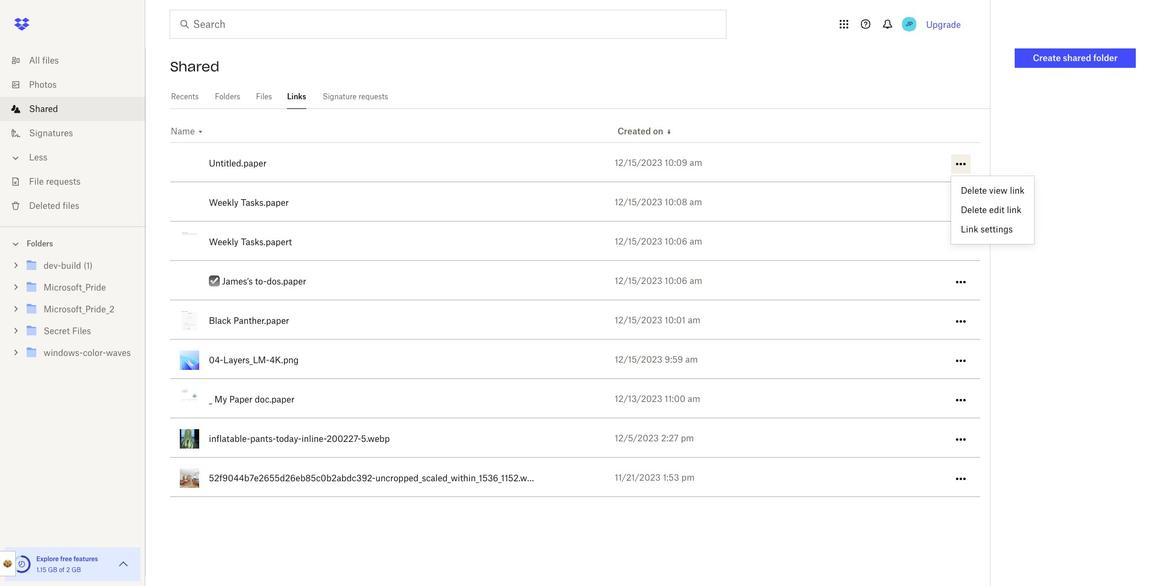 Task type: locate. For each thing, give the bounding box(es) containing it.
10:01
[[665, 315, 686, 325]]

12/15/2023 up 12/15/2023 10:01 am
[[615, 276, 663, 286]]

0 horizontal spatial requests
[[46, 176, 81, 187]]

weekly
[[209, 197, 239, 208], [209, 237, 239, 247]]

gb left of
[[48, 566, 57, 574]]

signature
[[323, 92, 357, 101]]

10:06 for weekly tasks.papert link
[[665, 236, 688, 247]]

my
[[215, 394, 227, 405]]

0 vertical spatial files
[[42, 55, 59, 65]]

weekly tasks.paper
[[209, 197, 289, 208]]

shared down photos
[[29, 104, 58, 114]]

1 horizontal spatial files
[[63, 200, 79, 211]]

am for _ my paper doc.paper link
[[688, 394, 701, 404]]

folders down 'deleted'
[[27, 239, 53, 248]]

1 vertical spatial requests
[[46, 176, 81, 187]]

2 10:06 from the top
[[665, 276, 688, 286]]

10:06
[[665, 236, 688, 247], [665, 276, 688, 286]]

0 vertical spatial weekly
[[209, 197, 239, 208]]

inflatable-pants-today-inline-200227-5.webp link
[[180, 419, 615, 458]]

files right all
[[42, 55, 59, 65]]

weekly right weekly tasks.papert icon
[[209, 237, 239, 247]]

4 12/15/2023 from the top
[[615, 276, 663, 286]]

signatures link
[[10, 121, 145, 145]]

more actions image
[[954, 157, 968, 171]]

free
[[60, 555, 72, 563]]

0 horizontal spatial folders
[[27, 239, 53, 248]]

11/21/2023 1:53 pm
[[615, 473, 695, 483]]

0 vertical spatial shared
[[170, 58, 220, 75]]

quota usage element
[[12, 555, 31, 574]]

52f9044b7e2655d26eb85c0b2abdc392-uncropped_scaled_within_1536_1152.webp link
[[180, 458, 615, 498]]

folders left files
[[215, 92, 240, 101]]

2 12/15/2023 from the top
[[615, 197, 663, 207]]

am
[[690, 158, 703, 168], [690, 197, 702, 207], [690, 236, 703, 247], [690, 276, 703, 286], [688, 315, 701, 325], [685, 355, 698, 365], [688, 394, 701, 404]]

52f9044b7e2655d26eb85c0b2abdc392-uncropped_scaled_within_1536_1152.webp
[[209, 473, 542, 483]]

1:53
[[663, 473, 679, 483]]

am right 10:01
[[688, 315, 701, 325]]

requests up deleted files
[[46, 176, 81, 187]]

shared inside list item
[[29, 104, 58, 114]]

1 gb from the left
[[48, 566, 57, 574]]

12/15/2023 left 9:59
[[615, 355, 663, 365]]

features
[[74, 555, 98, 563]]

2 weekly from the top
[[209, 237, 239, 247]]

1 delete from the top
[[961, 185, 987, 196]]

link right view
[[1010, 185, 1025, 196]]

5 12/15/2023 from the top
[[615, 315, 663, 325]]

1 vertical spatial shared
[[29, 104, 58, 114]]

0 vertical spatial 12/15/2023 10:06 am
[[615, 236, 703, 247]]

12/15/2023 for weekly tasks.paper link
[[615, 197, 663, 207]]

1 12/15/2023 10:06 am from the top
[[615, 236, 703, 247]]

0 vertical spatial pm
[[681, 433, 694, 444]]

12/15/2023 10:06 am
[[615, 236, 703, 247], [615, 276, 703, 286]]

04-layers_lm-4k.png link
[[180, 340, 615, 380]]

0 vertical spatial folders
[[215, 92, 240, 101]]

deleted
[[29, 200, 60, 211]]

11/21/2023
[[615, 473, 661, 483]]

explore
[[36, 555, 59, 563]]

doc.paper
[[255, 394, 295, 405]]

am for weekly tasks.papert link
[[690, 236, 703, 247]]

all
[[29, 55, 40, 65]]

12/15/2023 down 12/15/2023 10:08 am
[[615, 236, 663, 247]]

2 12/15/2023 10:06 am from the top
[[615, 276, 703, 286]]

0 vertical spatial requests
[[359, 92, 388, 101]]

shared
[[1063, 53, 1092, 63]]

1 vertical spatial pm
[[682, 473, 695, 483]]

delete for delete view link
[[961, 185, 987, 196]]

pm right 2:27
[[681, 433, 694, 444]]

0 vertical spatial delete
[[961, 185, 987, 196]]

1.15
[[36, 566, 46, 574]]

link
[[961, 224, 979, 234]]

layers_lm-
[[223, 355, 270, 365]]

1 vertical spatial link
[[1007, 205, 1022, 215]]

am down 12/15/2023 10:08 am
[[690, 236, 703, 247]]

folders inside button
[[27, 239, 53, 248]]

photos
[[29, 79, 57, 90]]

am right 9:59
[[685, 355, 698, 365]]

today-
[[276, 434, 302, 444]]

files link
[[256, 85, 273, 107]]

am for '04-layers_lm-4k.png' link
[[685, 355, 698, 365]]

6 12/15/2023 from the top
[[615, 355, 663, 365]]

10:06 up 10:01
[[665, 276, 688, 286]]

settings
[[981, 224, 1013, 234]]

tasks.paper
[[241, 197, 289, 208]]

12/13/2023
[[615, 394, 663, 404]]

list
[[0, 41, 145, 227]]

delete up link
[[961, 205, 987, 215]]

files down file requests link
[[63, 200, 79, 211]]

delete left view
[[961, 185, 987, 196]]

recents link
[[170, 85, 200, 107]]

delete for delete edit link
[[961, 205, 987, 215]]

am right '10:09' at the top right of the page
[[690, 158, 703, 168]]

folders inside tab list
[[215, 92, 240, 101]]

1 horizontal spatial gb
[[72, 566, 81, 574]]

tasks.papert
[[241, 237, 292, 247]]

pm
[[681, 433, 694, 444], [682, 473, 695, 483]]

12/15/2023 10:06 am for ☑️ james's to-dos.paper link
[[615, 276, 703, 286]]

inflatable-
[[209, 434, 250, 444]]

0 vertical spatial 10:06
[[665, 236, 688, 247]]

weekly tasks.papert link
[[180, 222, 615, 262]]

link
[[1010, 185, 1025, 196], [1007, 205, 1022, 215]]

requests
[[359, 92, 388, 101], [46, 176, 81, 187]]

group
[[0, 253, 145, 373]]

1 horizontal spatial requests
[[359, 92, 388, 101]]

pm right 1:53
[[682, 473, 695, 483]]

3 12/15/2023 from the top
[[615, 236, 663, 247]]

10:06 down 10:08
[[665, 236, 688, 247]]

1 horizontal spatial folders
[[215, 92, 240, 101]]

paper
[[229, 394, 253, 405]]

to-
[[255, 276, 267, 286]]

list containing all files
[[0, 41, 145, 227]]

am for black panther.paper link
[[688, 315, 701, 325]]

12/5/2023 2:27 pm
[[615, 433, 694, 444]]

panther.paper
[[234, 316, 289, 326]]

12/15/2023 left 10:01
[[615, 315, 663, 325]]

1 vertical spatial files
[[63, 200, 79, 211]]

pm for 11/21/2023 1:53 pm
[[682, 473, 695, 483]]

am up 12/15/2023 10:01 am
[[690, 276, 703, 286]]

gb right 2
[[72, 566, 81, 574]]

black
[[209, 316, 231, 326]]

requests for signature requests
[[359, 92, 388, 101]]

link right edit
[[1007, 205, 1022, 215]]

1 vertical spatial delete
[[961, 205, 987, 215]]

pants-
[[250, 434, 276, 444]]

12/15/2023
[[615, 158, 663, 168], [615, 197, 663, 207], [615, 236, 663, 247], [615, 276, 663, 286], [615, 315, 663, 325], [615, 355, 663, 365]]

0 horizontal spatial files
[[42, 55, 59, 65]]

shared
[[170, 58, 220, 75], [29, 104, 58, 114]]

files
[[42, 55, 59, 65], [63, 200, 79, 211]]

weekly left tasks.paper
[[209, 197, 239, 208]]

04-layers_lm-4k.png
[[209, 355, 299, 365]]

links
[[287, 92, 306, 101]]

shared up recents link
[[170, 58, 220, 75]]

1 10:06 from the top
[[665, 236, 688, 247]]

12/15/2023 10:06 am up 12/15/2023 10:01 am
[[615, 276, 703, 286]]

1 vertical spatial 12/15/2023 10:06 am
[[615, 276, 703, 286]]

tab list
[[170, 85, 990, 109]]

folders link
[[214, 85, 241, 107]]

2 delete from the top
[[961, 205, 987, 215]]

1 vertical spatial 10:06
[[665, 276, 688, 286]]

dropbox image
[[10, 12, 34, 36]]

0 horizontal spatial shared
[[29, 104, 58, 114]]

all files
[[29, 55, 59, 65]]

delete
[[961, 185, 987, 196], [961, 205, 987, 215]]

gb
[[48, 566, 57, 574], [72, 566, 81, 574]]

12/5/2023
[[615, 433, 659, 444]]

black panther.paper image
[[180, 311, 199, 331]]

12/15/2023 10:06 am for weekly tasks.papert link
[[615, 236, 703, 247]]

requests inside tab list
[[359, 92, 388, 101]]

folders
[[215, 92, 240, 101], [27, 239, 53, 248]]

12/15/2023 left '10:09' at the top right of the page
[[615, 158, 663, 168]]

0 horizontal spatial gb
[[48, 566, 57, 574]]

12/15/2023 10:06 am down 12/15/2023 10:08 am
[[615, 236, 703, 247]]

12/15/2023 left 10:08
[[615, 197, 663, 207]]

1 weekly from the top
[[209, 197, 239, 208]]

black panther.paper link
[[180, 301, 615, 340]]

04 layers_lm 4k.png image
[[180, 351, 199, 370]]

1 vertical spatial weekly
[[209, 237, 239, 247]]

file requests
[[29, 176, 81, 187]]

inline-
[[302, 434, 327, 444]]

am right 10:08
[[690, 197, 702, 207]]

☑️ james's to-dos.paper
[[209, 276, 306, 286]]

200227-
[[327, 434, 361, 444]]

1 vertical spatial folders
[[27, 239, 53, 248]]

1 12/15/2023 from the top
[[615, 158, 663, 168]]

am for ☑️ james's to-dos.paper link
[[690, 276, 703, 286]]

am right the 11:00
[[688, 394, 701, 404]]

requests right signature
[[359, 92, 388, 101]]

12/15/2023 9:59 am
[[615, 355, 698, 365]]

signatures
[[29, 128, 73, 138]]

links link
[[287, 85, 306, 107]]

1 horizontal spatial shared
[[170, 58, 220, 75]]

0 vertical spatial link
[[1010, 185, 1025, 196]]



Task type: describe. For each thing, give the bounding box(es) containing it.
10:08
[[665, 197, 687, 207]]

am for untitled.paper link
[[690, 158, 703, 168]]

deleted files
[[29, 200, 79, 211]]

2:27
[[661, 433, 679, 444]]

_ my paper doc.paper
[[209, 394, 295, 405]]

shared list item
[[0, 97, 145, 121]]

edit
[[990, 205, 1005, 215]]

upgrade
[[927, 19, 961, 29]]

weekly tasks.papert
[[209, 237, 292, 247]]

9:59
[[665, 355, 683, 365]]

deleted files link
[[10, 194, 145, 218]]

files for all files
[[42, 55, 59, 65]]

signature requests
[[323, 92, 388, 101]]

10:09
[[665, 158, 688, 168]]

_ my paper doc.paper image
[[180, 390, 199, 409]]

files
[[256, 92, 272, 101]]

create shared folder
[[1033, 53, 1118, 63]]

☑️
[[209, 276, 220, 286]]

inflatable pants today inline 200227 5.webp image
[[180, 429, 199, 449]]

folders button
[[0, 234, 145, 253]]

52f9044b7e2655d26eb85c0b2abdc392 uncropped_scaled_within_1536_1152.webp image
[[180, 469, 199, 488]]

04-
[[209, 355, 223, 365]]

uncropped_scaled_within_1536_1152.webp
[[376, 473, 542, 483]]

12/15/2023 for black panther.paper link
[[615, 315, 663, 325]]

delete edit link
[[961, 205, 1022, 215]]

link for delete view link
[[1010, 185, 1025, 196]]

_
[[209, 394, 212, 405]]

2 gb from the left
[[72, 566, 81, 574]]

link settings
[[961, 224, 1013, 234]]

requests for file requests
[[46, 176, 81, 187]]

less image
[[10, 152, 22, 164]]

12/15/2023 10:01 am
[[615, 315, 701, 325]]

less
[[29, 152, 47, 162]]

5.webp
[[361, 434, 390, 444]]

11:00
[[665, 394, 686, 404]]

10:06 for ☑️ james's to-dos.paper link
[[665, 276, 688, 286]]

am for weekly tasks.paper link
[[690, 197, 702, 207]]

signature requests link
[[321, 85, 390, 107]]

dos.paper
[[267, 276, 306, 286]]

shared link
[[10, 97, 145, 121]]

52f9044b7e2655d26eb85c0b2abdc392-
[[209, 473, 376, 483]]

weekly tasks.paper link
[[180, 183, 615, 222]]

12/15/2023 for '04-layers_lm-4k.png' link
[[615, 355, 663, 365]]

files for deleted files
[[63, 200, 79, 211]]

4k.png
[[270, 355, 299, 365]]

file
[[29, 176, 44, 187]]

of
[[59, 566, 65, 574]]

12/15/2023 for weekly tasks.papert link
[[615, 236, 663, 247]]

link for delete edit link
[[1007, 205, 1022, 215]]

all files link
[[10, 48, 145, 73]]

pm for 12/5/2023 2:27 pm
[[681, 433, 694, 444]]

photos link
[[10, 73, 145, 97]]

upgrade link
[[927, 19, 961, 29]]

12/15/2023 for ☑️ james's to-dos.paper link
[[615, 276, 663, 286]]

☑️ james's to-dos.paper link
[[180, 261, 615, 301]]

12/15/2023 10:08 am
[[615, 197, 702, 207]]

tab list containing recents
[[170, 85, 990, 109]]

create shared folder button
[[1015, 48, 1136, 68]]

12/13/2023 11:00 am
[[615, 394, 701, 404]]

weekly for weekly tasks.papert
[[209, 237, 239, 247]]

recents
[[171, 92, 199, 101]]

2
[[66, 566, 70, 574]]

delete view link
[[961, 185, 1025, 196]]

weekly for weekly tasks.paper
[[209, 197, 239, 208]]

_ my paper doc.paper link
[[180, 380, 615, 419]]

explore free features 1.15 gb of 2 gb
[[36, 555, 98, 574]]

untitled.paper link
[[180, 143, 615, 183]]

create
[[1033, 53, 1061, 63]]

black panther.paper
[[209, 316, 289, 326]]

untitled.paper
[[209, 158, 267, 168]]

12/15/2023 for untitled.paper link
[[615, 158, 663, 168]]

james's
[[222, 276, 253, 286]]

12/15/2023 10:09 am
[[615, 158, 703, 168]]

view
[[990, 185, 1008, 196]]

folder
[[1094, 53, 1118, 63]]

inflatable-pants-today-inline-200227-5.webp
[[209, 434, 390, 444]]

weekly tasks.papert image
[[180, 233, 199, 252]]



Task type: vqa. For each thing, say whether or not it's contained in the screenshot.
the files in Deleted Files link
yes



